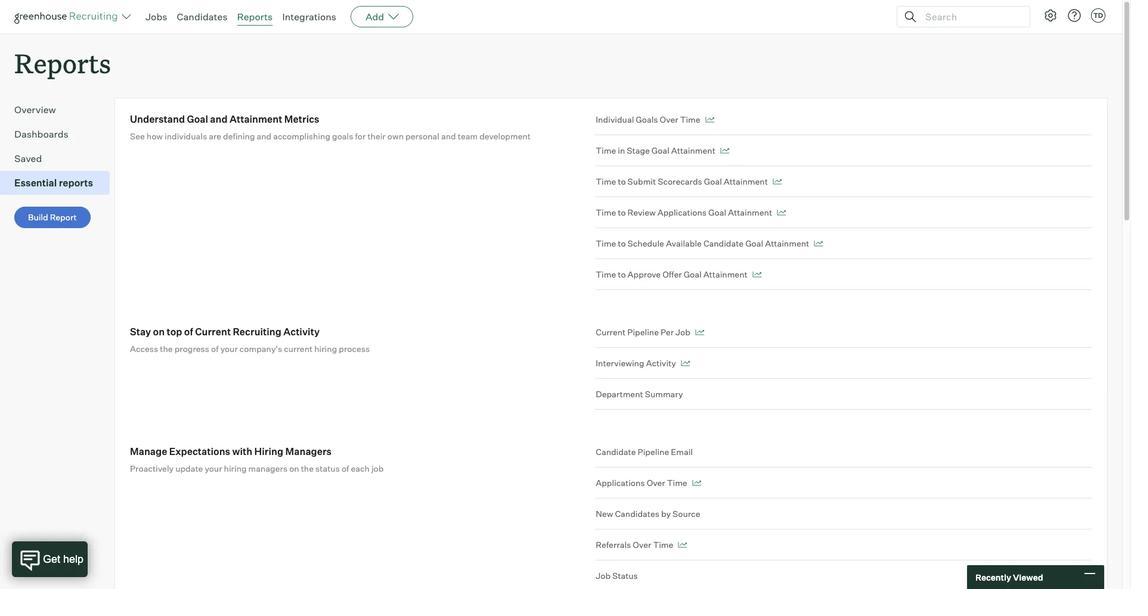 Task type: vqa. For each thing, say whether or not it's contained in the screenshot.
hiring
yes



Task type: locate. For each thing, give the bounding box(es) containing it.
to left submit
[[618, 177, 626, 187]]

report
[[50, 212, 77, 223]]

stay
[[130, 326, 151, 338]]

and left team
[[441, 131, 456, 141]]

0 horizontal spatial applications
[[596, 479, 645, 489]]

hiring down with
[[224, 464, 247, 474]]

to
[[618, 177, 626, 187], [618, 208, 626, 218], [618, 239, 626, 249], [618, 270, 626, 280]]

time to approve offer goal attainment
[[596, 270, 748, 280]]

hiring
[[315, 344, 337, 354], [224, 464, 247, 474]]

and
[[210, 113, 228, 125], [257, 131, 272, 141], [441, 131, 456, 141]]

job status link
[[596, 561, 1093, 590]]

candidates left by
[[615, 510, 660, 520]]

and up the are
[[210, 113, 228, 125]]

to for approve
[[618, 270, 626, 280]]

4 to from the top
[[618, 270, 626, 280]]

3 to from the top
[[618, 239, 626, 249]]

1 horizontal spatial of
[[211, 344, 219, 354]]

of
[[184, 326, 193, 338], [211, 344, 219, 354], [342, 464, 349, 474]]

1 vertical spatial of
[[211, 344, 219, 354]]

0 vertical spatial applications
[[658, 208, 707, 218]]

job
[[676, 328, 691, 338], [596, 572, 611, 582]]

0 vertical spatial your
[[221, 344, 238, 354]]

status
[[613, 572, 638, 582]]

0 horizontal spatial of
[[184, 326, 193, 338]]

goals
[[332, 131, 353, 141]]

of right top
[[184, 326, 193, 338]]

manage
[[130, 446, 167, 458]]

0 horizontal spatial on
[[153, 326, 165, 338]]

reports right candidates link
[[237, 11, 273, 23]]

time left the schedule
[[596, 239, 616, 249]]

0 vertical spatial hiring
[[315, 344, 337, 354]]

to left approve at the right top of page
[[618, 270, 626, 280]]

1 vertical spatial over
[[647, 479, 666, 489]]

how
[[147, 131, 163, 141]]

current up interviewing
[[596, 328, 626, 338]]

candidates inside new candidates by source 'link'
[[615, 510, 660, 520]]

0 horizontal spatial candidate
[[596, 448, 636, 458]]

1 vertical spatial applications
[[596, 479, 645, 489]]

1 vertical spatial candidate
[[596, 448, 636, 458]]

your
[[221, 344, 238, 354], [205, 464, 222, 474]]

applications over time
[[596, 479, 688, 489]]

available
[[666, 239, 702, 249]]

by
[[662, 510, 671, 520]]

0 vertical spatial the
[[160, 344, 173, 354]]

1 vertical spatial the
[[301, 464, 314, 474]]

your left company's
[[221, 344, 238, 354]]

new
[[596, 510, 614, 520]]

to for schedule
[[618, 239, 626, 249]]

pipeline left email
[[638, 448, 669, 458]]

attainment
[[230, 113, 282, 125], [672, 146, 716, 156], [724, 177, 768, 187], [728, 208, 773, 218], [765, 239, 810, 249], [704, 270, 748, 280]]

are
[[209, 131, 221, 141]]

referrals
[[596, 541, 631, 551]]

dashboards
[[14, 128, 68, 140]]

pipeline for manage expectations with hiring managers
[[638, 448, 669, 458]]

time to schedule available candidate goal attainment
[[596, 239, 810, 249]]

time left submit
[[596, 177, 616, 187]]

icon chart image for time to submit scorecards goal attainment
[[773, 179, 782, 185]]

candidates
[[177, 11, 228, 23], [615, 510, 660, 520]]

configure image
[[1044, 8, 1058, 23]]

per
[[661, 328, 674, 338]]

0 vertical spatial candidates
[[177, 11, 228, 23]]

pipeline left per
[[628, 328, 659, 338]]

over up new candidates by source
[[647, 479, 666, 489]]

new candidates by source
[[596, 510, 701, 520]]

0 vertical spatial over
[[660, 115, 679, 125]]

on
[[153, 326, 165, 338], [289, 464, 299, 474]]

hiring
[[254, 446, 283, 458]]

time to review applications goal attainment
[[596, 208, 773, 218]]

over for applications over time
[[647, 479, 666, 489]]

time left "in" in the right of the page
[[596, 146, 616, 156]]

0 horizontal spatial current
[[195, 326, 231, 338]]

jobs
[[146, 11, 167, 23]]

2 vertical spatial of
[[342, 464, 349, 474]]

company's
[[240, 344, 282, 354]]

0 horizontal spatial reports
[[14, 45, 111, 81]]

applications up new
[[596, 479, 645, 489]]

0 vertical spatial activity
[[284, 326, 320, 338]]

0 horizontal spatial the
[[160, 344, 173, 354]]

saved
[[14, 153, 42, 165]]

2 horizontal spatial of
[[342, 464, 349, 474]]

icon chart image for time in stage goal attainment
[[721, 148, 730, 154]]

activity inside stay on top of current recruiting activity access the progress of your company's current hiring process
[[284, 326, 320, 338]]

1 horizontal spatial current
[[596, 328, 626, 338]]

to left the schedule
[[618, 239, 626, 249]]

hiring right current on the bottom of the page
[[315, 344, 337, 354]]

their
[[368, 131, 386, 141]]

hiring inside manage expectations with hiring managers proactively update your hiring managers on the status of each job
[[224, 464, 247, 474]]

td button
[[1092, 8, 1106, 23]]

1 vertical spatial activity
[[646, 359, 676, 369]]

candidate
[[704, 239, 744, 249], [596, 448, 636, 458]]

1 vertical spatial hiring
[[224, 464, 247, 474]]

current up 'progress'
[[195, 326, 231, 338]]

email
[[671, 448, 693, 458]]

over
[[660, 115, 679, 125], [647, 479, 666, 489], [633, 541, 652, 551]]

current
[[195, 326, 231, 338], [596, 328, 626, 338]]

integrations link
[[282, 11, 337, 23]]

Search text field
[[923, 8, 1020, 25]]

candidate up applications over time
[[596, 448, 636, 458]]

and right defining
[[257, 131, 272, 141]]

over right goals
[[660, 115, 679, 125]]

1 horizontal spatial the
[[301, 464, 314, 474]]

icon chart image for time to schedule available candidate goal attainment
[[814, 241, 823, 247]]

hiring inside stay on top of current recruiting activity access the progress of your company's current hiring process
[[315, 344, 337, 354]]

of right 'progress'
[[211, 344, 219, 354]]

applications down time to submit scorecards goal attainment
[[658, 208, 707, 218]]

1 horizontal spatial candidate
[[704, 239, 744, 249]]

scorecards
[[658, 177, 703, 187]]

personal
[[406, 131, 440, 141]]

reports down the greenhouse recruiting image
[[14, 45, 111, 81]]

reports
[[237, 11, 273, 23], [14, 45, 111, 81]]

your inside stay on top of current recruiting activity access the progress of your company's current hiring process
[[221, 344, 238, 354]]

reports link
[[237, 11, 273, 23]]

0 vertical spatial on
[[153, 326, 165, 338]]

reports
[[59, 177, 93, 189]]

pipeline for stay on top of current recruiting activity
[[628, 328, 659, 338]]

td button
[[1089, 6, 1108, 25]]

greenhouse recruiting image
[[14, 10, 122, 24]]

1 vertical spatial job
[[596, 572, 611, 582]]

1 vertical spatial pipeline
[[638, 448, 669, 458]]

1 horizontal spatial activity
[[646, 359, 676, 369]]

managers
[[285, 446, 332, 458]]

activity up summary
[[646, 359, 676, 369]]

activity up current on the bottom of the page
[[284, 326, 320, 338]]

progress
[[175, 344, 209, 354]]

2 to from the top
[[618, 208, 626, 218]]

the down top
[[160, 344, 173, 354]]

the down managers
[[301, 464, 314, 474]]

0 vertical spatial pipeline
[[628, 328, 659, 338]]

interviewing
[[596, 359, 645, 369]]

1 horizontal spatial job
[[676, 328, 691, 338]]

0 horizontal spatial hiring
[[224, 464, 247, 474]]

manage expectations with hiring managers proactively update your hiring managers on the status of each job
[[130, 446, 384, 474]]

your down expectations
[[205, 464, 222, 474]]

1 vertical spatial on
[[289, 464, 299, 474]]

submit
[[628, 177, 656, 187]]

1 to from the top
[[618, 177, 626, 187]]

time in stage goal attainment
[[596, 146, 716, 156]]

candidate pipeline email link
[[596, 446, 1093, 468]]

1 horizontal spatial hiring
[[315, 344, 337, 354]]

1 horizontal spatial applications
[[658, 208, 707, 218]]

time left "review"
[[596, 208, 616, 218]]

2 horizontal spatial and
[[441, 131, 456, 141]]

applications
[[658, 208, 707, 218], [596, 479, 645, 489]]

0 horizontal spatial and
[[210, 113, 228, 125]]

goal inside understand goal and attainment metrics see how individuals are defining and accomplishing goals for their own personal and team development
[[187, 113, 208, 125]]

pipeline inside candidate pipeline email link
[[638, 448, 669, 458]]

1 vertical spatial candidates
[[615, 510, 660, 520]]

1 horizontal spatial on
[[289, 464, 299, 474]]

candidate right available
[[704, 239, 744, 249]]

time
[[680, 115, 701, 125], [596, 146, 616, 156], [596, 177, 616, 187], [596, 208, 616, 218], [596, 239, 616, 249], [596, 270, 616, 280], [667, 479, 688, 489], [653, 541, 674, 551]]

0 horizontal spatial activity
[[284, 326, 320, 338]]

integrations
[[282, 11, 337, 23]]

1 horizontal spatial candidates
[[615, 510, 660, 520]]

job left status
[[596, 572, 611, 582]]

on down managers
[[289, 464, 299, 474]]

job right per
[[676, 328, 691, 338]]

pipeline
[[628, 328, 659, 338], [638, 448, 669, 458]]

2 vertical spatial over
[[633, 541, 652, 551]]

td
[[1094, 11, 1104, 20]]

icon chart image
[[705, 117, 714, 123], [721, 148, 730, 154], [773, 179, 782, 185], [777, 210, 786, 216], [814, 241, 823, 247], [753, 272, 762, 278], [695, 330, 704, 336], [681, 361, 690, 367], [692, 481, 701, 487], [678, 543, 687, 549]]

to for submit
[[618, 177, 626, 187]]

the inside stay on top of current recruiting activity access the progress of your company's current hiring process
[[160, 344, 173, 354]]

activity
[[284, 326, 320, 338], [646, 359, 676, 369]]

1 vertical spatial your
[[205, 464, 222, 474]]

0 vertical spatial reports
[[237, 11, 273, 23]]

on left top
[[153, 326, 165, 338]]

to left "review"
[[618, 208, 626, 218]]

candidates right jobs
[[177, 11, 228, 23]]

review
[[628, 208, 656, 218]]

of left each
[[342, 464, 349, 474]]

over right the 'referrals'
[[633, 541, 652, 551]]

time right goals
[[680, 115, 701, 125]]

on inside stay on top of current recruiting activity access the progress of your company's current hiring process
[[153, 326, 165, 338]]



Task type: describe. For each thing, give the bounding box(es) containing it.
recruiting
[[233, 326, 282, 338]]

team
[[458, 131, 478, 141]]

jobs link
[[146, 11, 167, 23]]

candidates link
[[177, 11, 228, 23]]

recently viewed
[[976, 573, 1044, 583]]

department
[[596, 390, 644, 400]]

development
[[480, 131, 531, 141]]

build report
[[28, 212, 77, 223]]

current inside stay on top of current recruiting activity access the progress of your company's current hiring process
[[195, 326, 231, 338]]

managers
[[249, 464, 288, 474]]

recently
[[976, 573, 1012, 583]]

time to submit scorecards goal attainment
[[596, 177, 768, 187]]

each
[[351, 464, 370, 474]]

0 horizontal spatial job
[[596, 572, 611, 582]]

with
[[232, 446, 252, 458]]

own
[[388, 131, 404, 141]]

add
[[366, 11, 384, 23]]

viewed
[[1013, 573, 1044, 583]]

job status
[[596, 572, 638, 582]]

metrics
[[284, 113, 320, 125]]

access
[[130, 344, 158, 354]]

icon chart image for time to review applications goal attainment
[[777, 210, 786, 216]]

job
[[372, 464, 384, 474]]

on inside manage expectations with hiring managers proactively update your hiring managers on the status of each job
[[289, 464, 299, 474]]

overview
[[14, 104, 56, 116]]

the inside manage expectations with hiring managers proactively update your hiring managers on the status of each job
[[301, 464, 314, 474]]

approve
[[628, 270, 661, 280]]

current pipeline per job
[[596, 328, 691, 338]]

schedule
[[628, 239, 664, 249]]

overview link
[[14, 103, 105, 117]]

stage
[[627, 146, 650, 156]]

dashboards link
[[14, 127, 105, 141]]

0 vertical spatial of
[[184, 326, 193, 338]]

for
[[355, 131, 366, 141]]

build
[[28, 212, 48, 223]]

individual
[[596, 115, 634, 125]]

icon chart image for time to approve offer goal attainment
[[753, 272, 762, 278]]

individual goals over time
[[596, 115, 701, 125]]

goals
[[636, 115, 658, 125]]

top
[[167, 326, 182, 338]]

1 horizontal spatial and
[[257, 131, 272, 141]]

time left approve at the right top of page
[[596, 270, 616, 280]]

in
[[618, 146, 625, 156]]

essential
[[14, 177, 57, 189]]

candidate pipeline email
[[596, 448, 693, 458]]

icon chart image for individual goals over time
[[705, 117, 714, 123]]

stay on top of current recruiting activity access the progress of your company's current hiring process
[[130, 326, 370, 354]]

expectations
[[169, 446, 230, 458]]

summary
[[645, 390, 683, 400]]

add button
[[351, 6, 414, 27]]

0 vertical spatial job
[[676, 328, 691, 338]]

attainment inside understand goal and attainment metrics see how individuals are defining and accomplishing goals for their own personal and team development
[[230, 113, 282, 125]]

0 vertical spatial candidate
[[704, 239, 744, 249]]

time down email
[[667, 479, 688, 489]]

proactively
[[130, 464, 174, 474]]

process
[[339, 344, 370, 354]]

understand goal and attainment metrics see how individuals are defining and accomplishing goals for their own personal and team development
[[130, 113, 531, 141]]

current
[[284, 344, 313, 354]]

icon chart image for interviewing activity
[[681, 361, 690, 367]]

icon chart image for current pipeline per job
[[695, 330, 704, 336]]

defining
[[223, 131, 255, 141]]

essential reports link
[[14, 176, 105, 190]]

status
[[316, 464, 340, 474]]

offer
[[663, 270, 682, 280]]

individuals
[[165, 131, 207, 141]]

referrals over time
[[596, 541, 674, 551]]

of inside manage expectations with hiring managers proactively update your hiring managers on the status of each job
[[342, 464, 349, 474]]

accomplishing
[[273, 131, 331, 141]]

0 horizontal spatial candidates
[[177, 11, 228, 23]]

1 vertical spatial reports
[[14, 45, 111, 81]]

update
[[175, 464, 203, 474]]

department summary link
[[596, 380, 1093, 411]]

icon chart image for referrals over time
[[678, 543, 687, 549]]

interviewing activity
[[596, 359, 676, 369]]

build report button
[[14, 207, 91, 229]]

understand
[[130, 113, 185, 125]]

department summary
[[596, 390, 683, 400]]

see
[[130, 131, 145, 141]]

1 horizontal spatial reports
[[237, 11, 273, 23]]

new candidates by source link
[[596, 499, 1093, 530]]

essential reports
[[14, 177, 93, 189]]

to for review
[[618, 208, 626, 218]]

icon chart image for applications over time
[[692, 481, 701, 487]]

saved link
[[14, 152, 105, 166]]

over for referrals over time
[[633, 541, 652, 551]]

your inside manage expectations with hiring managers proactively update your hiring managers on the status of each job
[[205, 464, 222, 474]]

time down by
[[653, 541, 674, 551]]

source
[[673, 510, 701, 520]]



